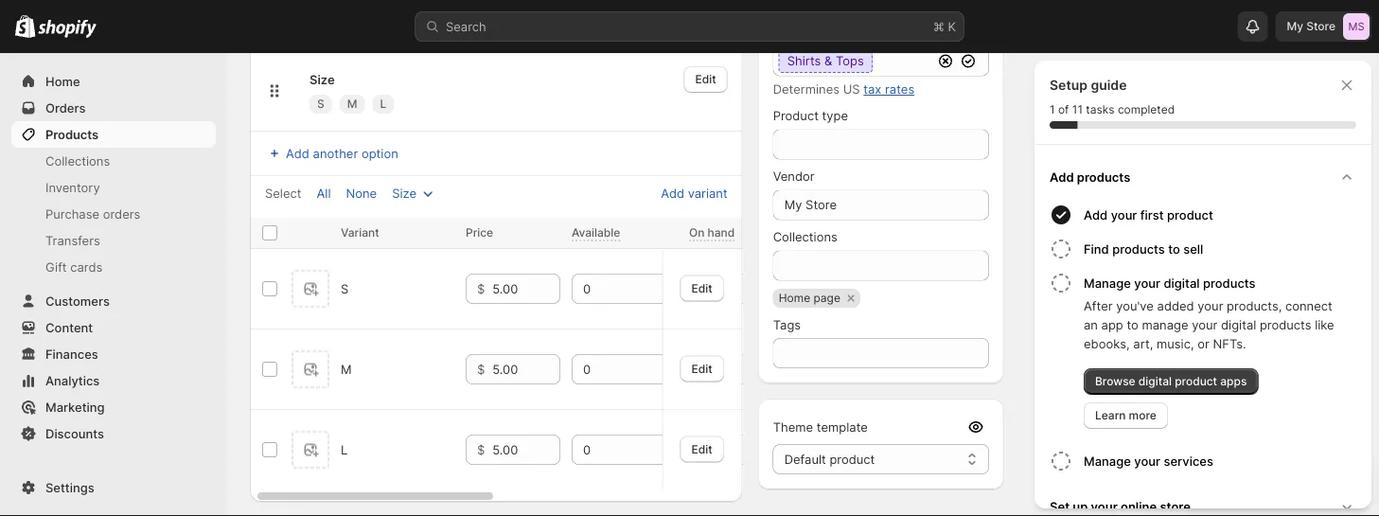 Task type: describe. For each thing, give the bounding box(es) containing it.
tasks
[[1086, 103, 1115, 116]]

guide
[[1091, 77, 1127, 93]]

category
[[822, 25, 874, 40]]

manage
[[1142, 317, 1189, 332]]

my
[[1287, 19, 1304, 33]]

of
[[1058, 103, 1069, 116]]

default
[[785, 452, 826, 466]]

0 vertical spatial collections
[[45, 153, 110, 168]]

add another option
[[286, 146, 398, 160]]

on
[[689, 226, 705, 240]]

1 vertical spatial m
[[341, 362, 352, 376]]

art,
[[1134, 336, 1153, 351]]

theme template
[[773, 419, 868, 434]]

none
[[346, 186, 377, 200]]

cards
[[70, 259, 103, 274]]

sales
[[19, 468, 49, 482]]

marketing
[[45, 400, 105, 414]]

2 vertical spatial product
[[830, 452, 875, 466]]

0 horizontal spatial l
[[341, 442, 348, 457]]

marketing link
[[11, 394, 216, 420]]

none button
[[335, 180, 388, 206]]

edit link for m
[[680, 355, 724, 382]]

mark find products to sell as done image
[[1050, 238, 1073, 260]]

rates
[[885, 82, 915, 97]]

channels
[[52, 468, 101, 482]]

purchase orders
[[45, 206, 140, 221]]

type
[[822, 108, 848, 123]]

store
[[1307, 19, 1336, 33]]

select
[[265, 186, 302, 200]]

more
[[1129, 409, 1157, 422]]

add variant
[[661, 186, 728, 200]]

content
[[45, 320, 93, 335]]

digital inside button
[[1164, 276, 1200, 290]]

transfers
[[45, 233, 100, 248]]

available
[[572, 226, 620, 240]]

0 vertical spatial size
[[310, 72, 335, 87]]

mark manage your services as done image
[[1050, 450, 1073, 472]]

find
[[1084, 241, 1109, 256]]

edit for s
[[692, 281, 713, 295]]

find products to sell
[[1084, 241, 1204, 256]]

$ text field for m
[[493, 354, 561, 384]]

page
[[814, 291, 841, 305]]

gift cards
[[45, 259, 103, 274]]

setup guide dialog
[[1035, 61, 1372, 516]]

options element containing l
[[341, 442, 348, 457]]

product for product category
[[773, 25, 819, 40]]

settings
[[45, 480, 94, 495]]

digital inside the after you've added your products, connect an app to manage your digital products like ebooks, art, music, or nfts.
[[1221, 317, 1257, 332]]

content link
[[11, 314, 216, 341]]

variant
[[688, 186, 728, 200]]

setup guide
[[1050, 77, 1127, 93]]

$ text field
[[493, 274, 561, 304]]

size button
[[381, 180, 449, 206]]

manage your services
[[1084, 454, 1214, 468]]

completed
[[1118, 103, 1175, 116]]

mark manage your digital products as done image
[[1050, 272, 1073, 294]]

tags
[[773, 317, 801, 332]]

products inside the add products button
[[1077, 169, 1131, 184]]

apps
[[1221, 374, 1247, 388]]

customers
[[45, 294, 110, 308]]

browse
[[1095, 374, 1136, 388]]

⌘
[[934, 19, 945, 34]]

finances
[[45, 347, 98, 361]]

analytics
[[45, 373, 100, 388]]

transfers link
[[11, 227, 216, 254]]

add for add another option
[[286, 146, 310, 160]]

manage your services button
[[1084, 444, 1364, 478]]

learn more
[[1095, 409, 1157, 422]]

your right 'up'
[[1091, 499, 1118, 514]]

product type
[[773, 108, 848, 123]]

determines
[[773, 82, 840, 97]]

tax rates link
[[864, 82, 915, 97]]

edit inside edit dropdown button
[[695, 72, 716, 86]]

all button
[[305, 180, 342, 206]]

edit link for l
[[680, 436, 724, 462]]

store
[[1160, 499, 1191, 514]]

setup
[[1050, 77, 1088, 93]]

ebooks,
[[1084, 336, 1130, 351]]

add for add your first product
[[1084, 207, 1108, 222]]

purchase
[[45, 206, 99, 221]]

or
[[1198, 336, 1210, 351]]

all
[[317, 186, 331, 200]]

an
[[1084, 317, 1098, 332]]

tax
[[864, 82, 882, 97]]

search
[[446, 19, 486, 34]]

add your first product
[[1084, 207, 1214, 222]]

1 vertical spatial product
[[1175, 374, 1218, 388]]

online
[[1121, 499, 1157, 514]]

price
[[466, 226, 493, 240]]

product category
[[773, 25, 874, 40]]

edit link for s
[[680, 275, 724, 301]]

browse digital product apps link
[[1084, 368, 1259, 395]]

gift cards link
[[11, 254, 216, 280]]

1
[[1050, 103, 1055, 116]]

Collections text field
[[773, 250, 989, 281]]

products inside manage your digital products button
[[1203, 276, 1256, 290]]

orders link
[[11, 95, 216, 121]]

add your first product button
[[1084, 198, 1364, 232]]

your left services
[[1135, 454, 1161, 468]]

home page link
[[779, 289, 841, 308]]

Vendor text field
[[773, 190, 989, 220]]

products inside find products to sell 'button'
[[1113, 241, 1165, 256]]

orders
[[45, 100, 86, 115]]

add products
[[1050, 169, 1131, 184]]

sales channels button
[[11, 462, 216, 489]]

add variant button
[[650, 177, 739, 209]]

manage your digital products element
[[1046, 296, 1364, 429]]

orders
[[103, 206, 140, 221]]

manage for manage your digital products
[[1084, 276, 1131, 290]]

home link
[[11, 68, 216, 95]]

0 vertical spatial s
[[317, 97, 324, 111]]



Task type: vqa. For each thing, say whether or not it's contained in the screenshot.
leftmost $1/month
no



Task type: locate. For each thing, give the bounding box(es) containing it.
1 horizontal spatial shopify image
[[38, 19, 97, 38]]

browse digital product apps
[[1095, 374, 1247, 388]]

0 vertical spatial options element
[[341, 281, 349, 296]]

k
[[948, 19, 956, 34]]

first
[[1141, 207, 1164, 222]]

0 vertical spatial home
[[45, 74, 80, 89]]

product down determines
[[773, 108, 819, 123]]

collections link
[[11, 148, 216, 174]]

Tags text field
[[773, 338, 989, 368]]

1 product from the top
[[773, 25, 819, 40]]

us
[[843, 82, 860, 97]]

to down you've
[[1127, 317, 1139, 332]]

1 $ from the top
[[477, 281, 485, 296]]

home
[[45, 74, 80, 89], [779, 291, 811, 305]]

home for home
[[45, 74, 80, 89]]

1 vertical spatial to
[[1127, 317, 1139, 332]]

2 vertical spatial digital
[[1139, 374, 1172, 388]]

after you've added your products, connect an app to manage your digital products like ebooks, art, music, or nfts.
[[1084, 298, 1335, 351]]

music,
[[1157, 336, 1194, 351]]

products inside the after you've added your products, connect an app to manage your digital products like ebooks, art, music, or nfts.
[[1260, 317, 1312, 332]]

2 $ text field from the top
[[493, 435, 561, 465]]

product
[[773, 25, 819, 40], [773, 108, 819, 123]]

home for home page
[[779, 291, 811, 305]]

add up find
[[1084, 207, 1108, 222]]

your up you've
[[1135, 276, 1161, 290]]

shopify image
[[15, 15, 35, 38], [38, 19, 97, 38]]

s
[[317, 97, 324, 111], [341, 281, 349, 296]]

set up your online store
[[1050, 499, 1191, 514]]

2 product from the top
[[773, 108, 819, 123]]

1 manage from the top
[[1084, 276, 1131, 290]]

products link
[[11, 121, 216, 148]]

to inside the after you've added your products, connect an app to manage your digital products like ebooks, art, music, or nfts.
[[1127, 317, 1139, 332]]

edit for l
[[692, 442, 713, 456]]

1 vertical spatial digital
[[1221, 317, 1257, 332]]

l
[[380, 97, 387, 111], [341, 442, 348, 457]]

nfts.
[[1213, 336, 1247, 351]]

manage your digital products
[[1084, 276, 1256, 290]]

manage for manage your services
[[1084, 454, 1131, 468]]

None number field
[[572, 274, 649, 304], [572, 354, 649, 384], [572, 435, 649, 465], [572, 274, 649, 304], [572, 354, 649, 384], [572, 435, 649, 465]]

products up products,
[[1203, 276, 1256, 290]]

product
[[1167, 207, 1214, 222], [1175, 374, 1218, 388], [830, 452, 875, 466]]

edit button
[[684, 66, 728, 93]]

s up "add another option" button
[[317, 97, 324, 111]]

edit for m
[[692, 361, 713, 375]]

home page
[[779, 291, 841, 305]]

1 $ text field from the top
[[493, 354, 561, 384]]

1 vertical spatial home
[[779, 291, 811, 305]]

connect
[[1286, 298, 1333, 313]]

sell
[[1184, 241, 1204, 256]]

product for product type
[[773, 108, 819, 123]]

discounts
[[45, 426, 104, 441]]

default product
[[785, 452, 875, 466]]

2 vertical spatial $
[[477, 442, 485, 457]]

product left apps
[[1175, 374, 1218, 388]]

products up add your first product
[[1077, 169, 1131, 184]]

digital up more
[[1139, 374, 1172, 388]]

to inside 'button'
[[1168, 241, 1180, 256]]

2 vertical spatial options element
[[341, 442, 348, 457]]

0 horizontal spatial collections
[[45, 153, 110, 168]]

digital up nfts.
[[1221, 317, 1257, 332]]

hand
[[708, 226, 735, 240]]

digital up added
[[1164, 276, 1200, 290]]

customers link
[[11, 288, 216, 314]]

options element
[[341, 281, 349, 296], [341, 362, 352, 376], [341, 442, 348, 457]]

$ text field for l
[[493, 435, 561, 465]]

learn more link
[[1084, 402, 1168, 429]]

0 horizontal spatial to
[[1127, 317, 1139, 332]]

2 vertical spatial edit link
[[680, 436, 724, 462]]

my store
[[1287, 19, 1336, 33]]

1 horizontal spatial collections
[[773, 230, 838, 244]]

services
[[1164, 454, 1214, 468]]

$ for l
[[477, 442, 485, 457]]

1 vertical spatial edit link
[[680, 355, 724, 382]]

gift
[[45, 259, 67, 274]]

s down variant
[[341, 281, 349, 296]]

$ for m
[[477, 362, 485, 376]]

1 vertical spatial $ text field
[[493, 435, 561, 465]]

0 horizontal spatial home
[[45, 74, 80, 89]]

your up or
[[1192, 317, 1218, 332]]

1 horizontal spatial to
[[1168, 241, 1180, 256]]

products
[[45, 127, 99, 142]]

3 $ from the top
[[477, 442, 485, 457]]

1 vertical spatial collections
[[773, 230, 838, 244]]

up
[[1073, 499, 1088, 514]]

1 horizontal spatial size
[[392, 186, 417, 200]]

home up orders
[[45, 74, 80, 89]]

products down connect
[[1260, 317, 1312, 332]]

manage up after
[[1084, 276, 1131, 290]]

your left 'first'
[[1111, 207, 1137, 222]]

collections up inventory
[[45, 153, 110, 168]]

finances link
[[11, 341, 216, 367]]

product left category
[[773, 25, 819, 40]]

add for add products
[[1050, 169, 1074, 184]]

edit
[[695, 72, 716, 86], [692, 281, 713, 295], [692, 361, 713, 375], [692, 442, 713, 456]]

collections up home page
[[773, 230, 838, 244]]

options element containing s
[[341, 281, 349, 296]]

like
[[1315, 317, 1335, 332]]

1 horizontal spatial home
[[779, 291, 811, 305]]

add down of
[[1050, 169, 1074, 184]]

0 vertical spatial manage
[[1084, 276, 1131, 290]]

1 horizontal spatial l
[[380, 97, 387, 111]]

add for add variant
[[661, 186, 685, 200]]

to
[[1168, 241, 1180, 256], [1127, 317, 1139, 332]]

1 vertical spatial manage
[[1084, 454, 1131, 468]]

1 vertical spatial l
[[341, 442, 348, 457]]

1 vertical spatial $
[[477, 362, 485, 376]]

vendor
[[773, 169, 815, 184]]

add left another at the left of the page
[[286, 146, 310, 160]]

Product type text field
[[773, 129, 989, 160]]

add inside button
[[1050, 169, 1074, 184]]

0 horizontal spatial shopify image
[[15, 15, 35, 38]]

1 vertical spatial size
[[392, 186, 417, 200]]

manage inside button
[[1084, 454, 1131, 468]]

variant
[[341, 226, 379, 240]]

0 vertical spatial $ text field
[[493, 354, 561, 384]]

digital
[[1164, 276, 1200, 290], [1221, 317, 1257, 332], [1139, 374, 1172, 388]]

$ for s
[[477, 281, 485, 296]]

options element containing m
[[341, 362, 352, 376]]

product inside button
[[1167, 207, 1214, 222]]

products
[[1077, 169, 1131, 184], [1113, 241, 1165, 256], [1203, 276, 1256, 290], [1260, 317, 1312, 332]]

1 horizontal spatial s
[[341, 281, 349, 296]]

you've
[[1116, 298, 1154, 313]]

2 edit link from the top
[[680, 355, 724, 382]]

manage down the learn
[[1084, 454, 1131, 468]]

add
[[286, 146, 310, 160], [1050, 169, 1074, 184], [661, 186, 685, 200], [1084, 207, 1108, 222]]

inventory
[[45, 180, 100, 195]]

my store image
[[1343, 13, 1370, 40]]

2 $ from the top
[[477, 362, 485, 376]]

manage inside button
[[1084, 276, 1131, 290]]

products down add your first product
[[1113, 241, 1165, 256]]

0 vertical spatial l
[[380, 97, 387, 111]]

set
[[1050, 499, 1070, 514]]

1 vertical spatial product
[[773, 108, 819, 123]]

Product category text field
[[773, 46, 933, 76]]

size inside dropdown button
[[392, 186, 417, 200]]

2 manage from the top
[[1084, 454, 1131, 468]]

determines us tax rates
[[773, 82, 915, 97]]

product down template
[[830, 452, 875, 466]]

size up "add another option" button
[[310, 72, 335, 87]]

learn
[[1095, 409, 1126, 422]]

your inside button
[[1135, 276, 1161, 290]]

theme
[[773, 419, 813, 434]]

0 vertical spatial digital
[[1164, 276, 1200, 290]]

to left sell
[[1168, 241, 1180, 256]]

1 of 11 tasks completed
[[1050, 103, 1175, 116]]

0 vertical spatial product
[[1167, 207, 1214, 222]]

0 vertical spatial m
[[347, 97, 357, 111]]

0 horizontal spatial size
[[310, 72, 335, 87]]

3 edit link from the top
[[680, 436, 724, 462]]

after
[[1084, 298, 1113, 313]]

1 edit link from the top
[[680, 275, 724, 301]]

add left variant
[[661, 186, 685, 200]]

add products button
[[1042, 156, 1364, 198]]

size right none
[[392, 186, 417, 200]]

3 options element from the top
[[341, 442, 348, 457]]

inventory link
[[11, 174, 216, 201]]

$ text field
[[493, 354, 561, 384], [493, 435, 561, 465]]

home up tags
[[779, 291, 811, 305]]

0 vertical spatial to
[[1168, 241, 1180, 256]]

2 options element from the top
[[341, 362, 352, 376]]

1 vertical spatial options element
[[341, 362, 352, 376]]

1 vertical spatial s
[[341, 281, 349, 296]]

option
[[362, 146, 398, 160]]

product up sell
[[1167, 207, 1214, 222]]

0 vertical spatial product
[[773, 25, 819, 40]]

0 vertical spatial $
[[477, 281, 485, 296]]

template
[[817, 419, 868, 434]]

on hand
[[689, 226, 735, 240]]

1 options element from the top
[[341, 281, 349, 296]]

0 vertical spatial edit link
[[680, 275, 724, 301]]

m
[[347, 97, 357, 111], [341, 362, 352, 376]]

edit link
[[680, 275, 724, 301], [680, 355, 724, 382], [680, 436, 724, 462]]

your down manage your digital products button
[[1198, 298, 1224, 313]]

app
[[1102, 317, 1124, 332]]

0 horizontal spatial s
[[317, 97, 324, 111]]



